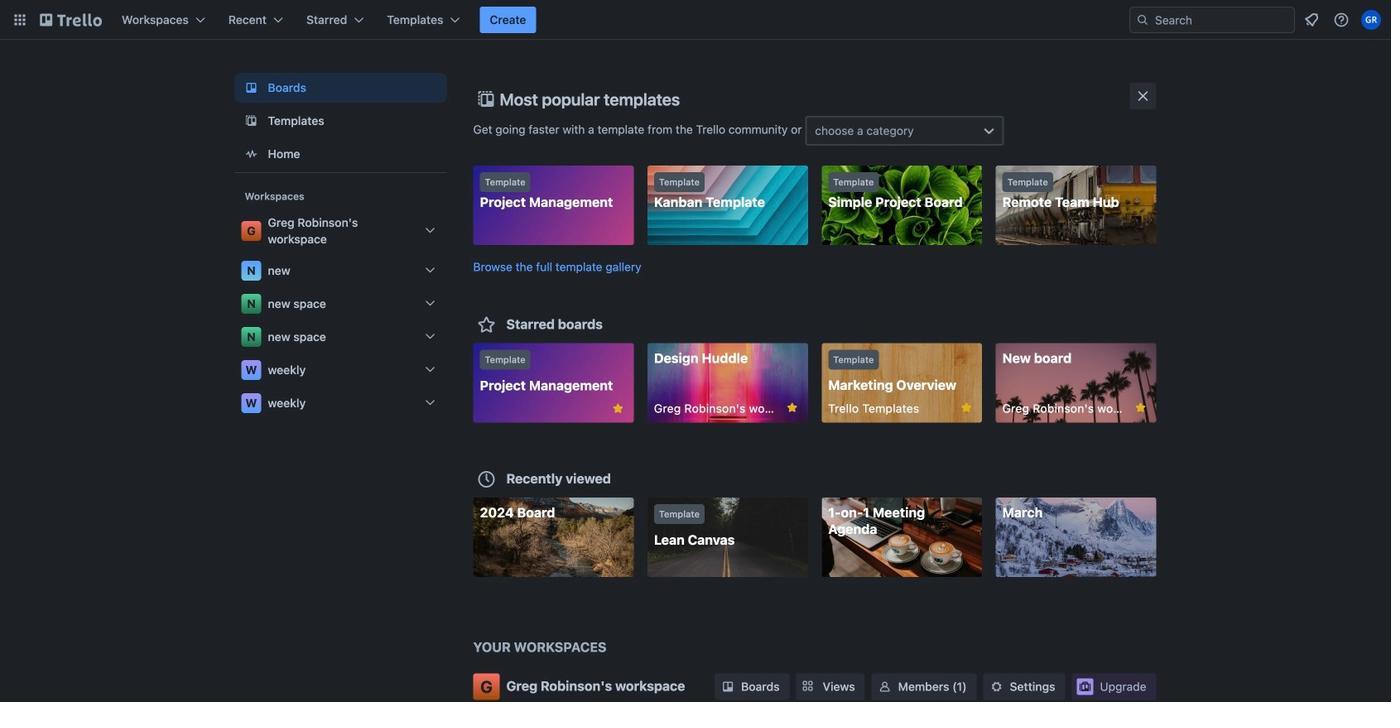 Task type: vqa. For each thing, say whether or not it's contained in the screenshot.
Christina Overa (christinaovera) image
no



Task type: locate. For each thing, give the bounding box(es) containing it.
1 horizontal spatial sm image
[[877, 679, 894, 695]]

0 horizontal spatial sm image
[[720, 679, 737, 695]]

sm image
[[720, 679, 737, 695], [877, 679, 894, 695]]

template board image
[[241, 111, 261, 131]]

back to home image
[[40, 7, 102, 33]]

1 sm image from the left
[[720, 679, 737, 695]]

0 horizontal spatial click to unstar this board. it will be removed from your starred list. image
[[611, 401, 626, 416]]

click to unstar this board. it will be removed from your starred list. image
[[959, 401, 974, 415]]

click to unstar this board. it will be removed from your starred list. image
[[785, 401, 800, 415], [611, 401, 626, 416]]

home image
[[241, 144, 261, 164]]

primary element
[[0, 0, 1392, 40]]



Task type: describe. For each thing, give the bounding box(es) containing it.
2 sm image from the left
[[877, 679, 894, 695]]

1 horizontal spatial click to unstar this board. it will be removed from your starred list. image
[[785, 401, 800, 415]]

search image
[[1137, 13, 1150, 27]]

0 notifications image
[[1302, 10, 1322, 30]]

Search field
[[1150, 8, 1295, 31]]

sm image
[[989, 679, 1005, 695]]

board image
[[241, 78, 261, 98]]

greg robinson (gregrobinson96) image
[[1362, 10, 1382, 30]]

open information menu image
[[1334, 12, 1350, 28]]



